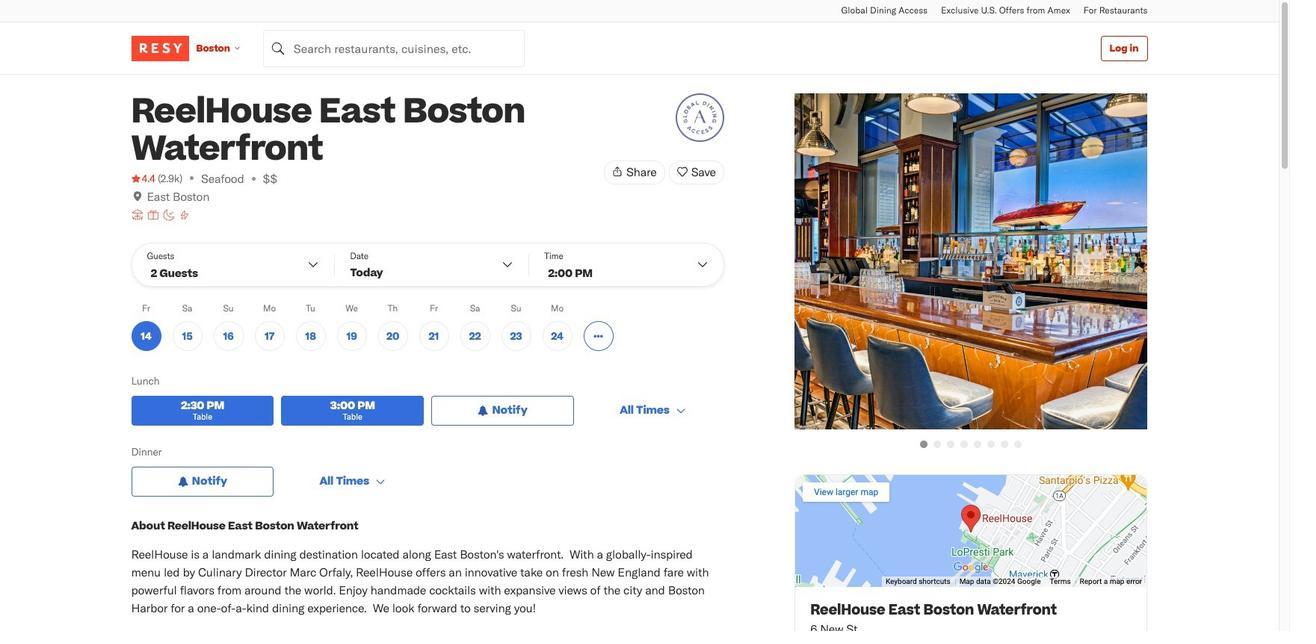 Task type: locate. For each thing, give the bounding box(es) containing it.
None field
[[263, 30, 525, 67]]



Task type: describe. For each thing, give the bounding box(es) containing it.
4.4 out of 5 stars image
[[131, 171, 155, 186]]

Search restaurants, cuisines, etc. text field
[[263, 30, 525, 67]]



Task type: vqa. For each thing, say whether or not it's contained in the screenshot.
field
yes



